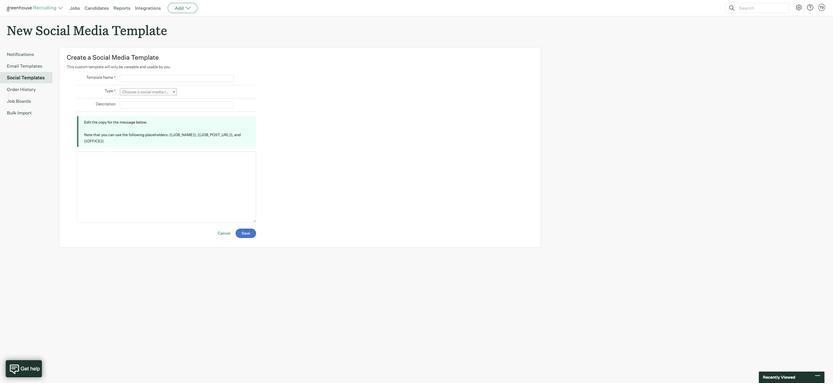 Task type: locate. For each thing, give the bounding box(es) containing it.
Template Name text field
[[120, 75, 234, 82]]

1 vertical spatial *
[[114, 89, 116, 93]]

this
[[67, 64, 74, 69]]

0 vertical spatial templates
[[20, 63, 42, 69]]

job boards link
[[7, 98, 50, 105]]

social templates link
[[7, 74, 50, 81]]

be
[[119, 64, 123, 69]]

cancel link
[[218, 231, 231, 235]]

usable
[[147, 64, 158, 69]]

order
[[7, 87, 19, 92]]

templates
[[20, 63, 42, 69], [21, 75, 45, 81]]

email templates link
[[7, 63, 50, 69]]

greenhouse recruiting image
[[7, 5, 58, 11]]

1 vertical spatial templates
[[21, 75, 45, 81]]

* right type
[[114, 89, 116, 93]]

1 horizontal spatial and
[[235, 133, 241, 137]]

description
[[96, 102, 116, 106]]

social
[[35, 22, 70, 39], [93, 53, 110, 61], [7, 75, 20, 81]]

choose a social media type link
[[120, 88, 177, 95]]

2 vertical spatial social
[[7, 75, 20, 81]]

following
[[129, 133, 145, 137]]

type *
[[105, 89, 116, 93]]

create
[[67, 53, 86, 61]]

2 horizontal spatial the
[[122, 133, 128, 137]]

edit the copy for the message below.
[[84, 120, 147, 125]]

media
[[73, 22, 109, 39], [112, 53, 130, 61]]

type
[[105, 89, 113, 93]]

0 horizontal spatial and
[[140, 64, 146, 69]]

job
[[7, 98, 15, 104]]

choose
[[122, 89, 137, 94]]

reports link
[[114, 5, 131, 11]]

template down integrations link
[[112, 22, 167, 39]]

1 horizontal spatial a
[[137, 89, 140, 94]]

2 horizontal spatial social
[[93, 53, 110, 61]]

media up be
[[112, 53, 130, 61]]

the
[[92, 120, 98, 125], [113, 120, 119, 125], [122, 133, 128, 137]]

template
[[112, 22, 167, 39], [131, 53, 159, 61], [86, 75, 102, 80]]

import
[[17, 110, 32, 116]]

templates for email templates
[[20, 63, 42, 69]]

1 vertical spatial media
[[112, 53, 130, 61]]

{{job_post_url}},
[[198, 133, 234, 137]]

* right name on the left of page
[[114, 75, 116, 80]]

td
[[820, 5, 825, 9]]

and left usable
[[140, 64, 146, 69]]

{{office}}
[[84, 139, 104, 143]]

new
[[7, 22, 33, 39]]

media down "candidates" link
[[73, 22, 109, 39]]

template down template
[[86, 75, 102, 80]]

0 horizontal spatial media
[[73, 22, 109, 39]]

None text field
[[77, 151, 256, 223]]

jobs
[[70, 5, 80, 11]]

bulk import link
[[7, 109, 50, 116]]

Description text field
[[120, 101, 234, 109]]

and inside {{job_name}}, {{job_post_url}}, and {{office}}
[[235, 133, 241, 137]]

template inside template name *
[[86, 75, 102, 80]]

templates up order history link
[[21, 75, 45, 81]]

choose a social media type
[[122, 89, 173, 94]]

1 horizontal spatial the
[[113, 120, 119, 125]]

2 vertical spatial template
[[86, 75, 102, 80]]

you.
[[164, 64, 171, 69]]

1 horizontal spatial social
[[35, 22, 70, 39]]

1 vertical spatial and
[[235, 133, 241, 137]]

*
[[114, 75, 116, 80], [114, 89, 116, 93]]

a for choose
[[137, 89, 140, 94]]

and right {{job_post_url}},
[[235, 133, 241, 137]]

by
[[159, 64, 163, 69]]

1 vertical spatial a
[[137, 89, 140, 94]]

reports
[[114, 5, 131, 11]]

the right 'use'
[[122, 133, 128, 137]]

jobs link
[[70, 5, 80, 11]]

1 vertical spatial social
[[93, 53, 110, 61]]

and
[[140, 64, 146, 69], [235, 133, 241, 137]]

note
[[84, 133, 93, 137]]

the right for
[[113, 120, 119, 125]]

0 vertical spatial *
[[114, 75, 116, 80]]

a up template
[[88, 53, 91, 61]]

the right edit
[[92, 120, 98, 125]]

1 horizontal spatial media
[[112, 53, 130, 61]]

for
[[108, 120, 112, 125]]

add button
[[168, 3, 198, 13]]

0 horizontal spatial a
[[88, 53, 91, 61]]

a left social
[[137, 89, 140, 94]]

candidates link
[[85, 5, 109, 11]]

order history
[[7, 87, 36, 92]]

bulk
[[7, 110, 16, 116]]

templates down notifications 'link'
[[20, 63, 42, 69]]

0 vertical spatial a
[[88, 53, 91, 61]]

template up usable
[[131, 53, 159, 61]]

Search text field
[[738, 4, 785, 12]]

social templates
[[7, 75, 45, 81]]

a
[[88, 53, 91, 61], [137, 89, 140, 94]]

a for create
[[88, 53, 91, 61]]

a inside "choose a social media type" 'link'
[[137, 89, 140, 94]]

None submit
[[236, 229, 256, 238]]

media
[[152, 89, 164, 94]]

td button
[[819, 4, 826, 11]]

0 vertical spatial and
[[140, 64, 146, 69]]

bulk import
[[7, 110, 32, 116]]



Task type: describe. For each thing, give the bounding box(es) containing it.
2 * from the top
[[114, 89, 116, 93]]

message
[[120, 120, 135, 125]]

use
[[115, 133, 122, 137]]

recently viewed
[[764, 375, 796, 380]]

order history link
[[7, 86, 50, 93]]

configure image
[[796, 4, 803, 11]]

add
[[175, 5, 184, 11]]

name
[[103, 75, 113, 80]]

will
[[105, 64, 110, 69]]

copy
[[98, 120, 107, 125]]

notifications link
[[7, 51, 50, 58]]

0 vertical spatial media
[[73, 22, 109, 39]]

0 vertical spatial social
[[35, 22, 70, 39]]

below.
[[136, 120, 147, 125]]

integrations link
[[135, 5, 161, 11]]

1 vertical spatial template
[[131, 53, 159, 61]]

job boards
[[7, 98, 31, 104]]

history
[[20, 87, 36, 92]]

email
[[7, 63, 19, 69]]

new social media template
[[7, 22, 167, 39]]

td button
[[818, 3, 827, 12]]

0 horizontal spatial social
[[7, 75, 20, 81]]

{{job_name}}, {{job_post_url}}, and {{office}}
[[84, 133, 241, 143]]

placeholders:
[[145, 133, 169, 137]]

this custom template will only be viewable and usable by you.
[[67, 64, 171, 69]]

0 vertical spatial template
[[112, 22, 167, 39]]

templates for social templates
[[21, 75, 45, 81]]

edit
[[84, 120, 91, 125]]

note that you can use the following placeholders:
[[84, 133, 170, 137]]

template name *
[[86, 75, 116, 80]]

email templates
[[7, 63, 42, 69]]

candidates
[[85, 5, 109, 11]]

type
[[165, 89, 173, 94]]

viewed
[[782, 375, 796, 380]]

only
[[111, 64, 118, 69]]

0 horizontal spatial the
[[92, 120, 98, 125]]

recently
[[764, 375, 781, 380]]

social
[[140, 89, 151, 94]]

{{job_name}},
[[170, 133, 197, 137]]

custom
[[75, 64, 88, 69]]

that
[[93, 133, 100, 137]]

notifications
[[7, 51, 34, 57]]

template
[[89, 64, 104, 69]]

create a social media template
[[67, 53, 159, 61]]

boards
[[16, 98, 31, 104]]

1 * from the top
[[114, 75, 116, 80]]

viewable
[[124, 64, 139, 69]]

cancel
[[218, 231, 231, 235]]

you
[[101, 133, 108, 137]]

integrations
[[135, 5, 161, 11]]

can
[[108, 133, 115, 137]]



Task type: vqa. For each thing, say whether or not it's contained in the screenshot.
Templates associated with Email Templates
yes



